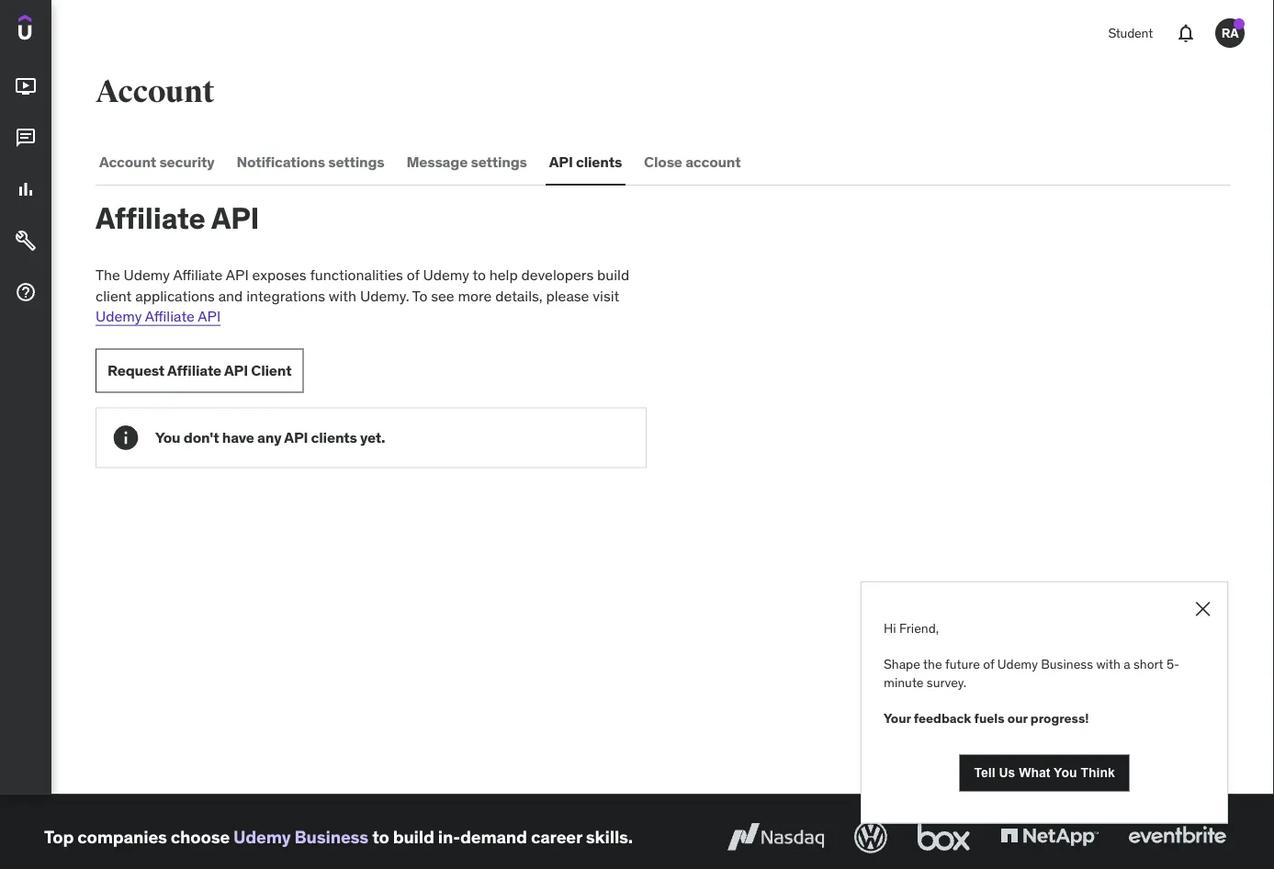 Task type: locate. For each thing, give the bounding box(es) containing it.
to left in-
[[372, 826, 389, 848]]

0 vertical spatial account
[[96, 73, 214, 111]]

our
[[1008, 710, 1028, 726]]

survey.
[[927, 674, 967, 690]]

a
[[1124, 656, 1131, 672]]

1 vertical spatial clients
[[311, 428, 357, 447]]

0 horizontal spatial you
[[155, 428, 180, 447]]

ra link
[[1208, 11, 1252, 55]]

1 settings from the left
[[328, 152, 385, 171]]

account left 'security'
[[99, 152, 156, 171]]

skills.
[[586, 826, 633, 848]]

client
[[96, 286, 132, 305]]

0 horizontal spatial with
[[329, 286, 357, 305]]

of inside the shape the future of udemy business with a short 5- minute survey.
[[983, 656, 994, 672]]

request
[[107, 361, 165, 380]]

minute
[[884, 674, 924, 690]]

affiliate api
[[96, 199, 259, 236]]

0 horizontal spatial business
[[294, 826, 369, 848]]

× dialog
[[861, 582, 1228, 824]]

api clients
[[549, 152, 622, 171]]

1 vertical spatial of
[[983, 656, 994, 672]]

1 vertical spatial account
[[99, 152, 156, 171]]

to
[[412, 286, 428, 305]]

udemy.
[[360, 286, 409, 305]]

shape the future of udemy business with a short 5- minute survey.
[[884, 656, 1180, 690]]

notifications image
[[1175, 22, 1197, 44]]

business inside the shape the future of udemy business with a short 5- minute survey.
[[1041, 656, 1093, 672]]

account up "account security"
[[96, 73, 214, 111]]

to up more
[[473, 265, 486, 284]]

0 vertical spatial business
[[1041, 656, 1093, 672]]

fuels
[[974, 710, 1005, 726]]

1 horizontal spatial of
[[983, 656, 994, 672]]

0 horizontal spatial clients
[[311, 428, 357, 447]]

build left in-
[[393, 826, 434, 848]]

affiliate down applications in the left top of the page
[[145, 307, 195, 325]]

0 horizontal spatial of
[[407, 265, 419, 284]]

business
[[1041, 656, 1093, 672], [294, 826, 369, 848]]

build
[[597, 265, 629, 284], [393, 826, 434, 848]]

settings right notifications
[[328, 152, 385, 171]]

1 horizontal spatial build
[[597, 265, 629, 284]]

of up to
[[407, 265, 419, 284]]

0 horizontal spatial to
[[372, 826, 389, 848]]

0 horizontal spatial settings
[[328, 152, 385, 171]]

see
[[431, 286, 454, 305]]

0 vertical spatial with
[[329, 286, 357, 305]]

more
[[458, 286, 492, 305]]

top companies choose udemy business to build in-demand career skills.
[[44, 826, 633, 848]]

of
[[407, 265, 419, 284], [983, 656, 994, 672]]

with down 'functionalities'
[[329, 286, 357, 305]]

choose
[[171, 826, 230, 848]]

0 vertical spatial to
[[473, 265, 486, 284]]

box image
[[913, 817, 975, 857]]

message
[[407, 152, 468, 171]]

affiliate right request
[[167, 361, 221, 380]]

close account
[[644, 152, 741, 171]]

medium image
[[15, 75, 37, 98], [15, 127, 37, 149], [15, 178, 37, 200], [15, 230, 37, 252]]

1 medium image from the top
[[15, 75, 37, 98]]

exposes
[[252, 265, 306, 284]]

of right future
[[983, 656, 994, 672]]

have
[[222, 428, 254, 447]]

build up visit
[[597, 265, 629, 284]]

5-
[[1167, 656, 1180, 672]]

settings
[[328, 152, 385, 171], [471, 152, 527, 171]]

1 horizontal spatial with
[[1096, 656, 1121, 672]]

0 vertical spatial you
[[155, 428, 180, 447]]

security
[[159, 152, 214, 171]]

udemy down client in the top left of the page
[[96, 307, 142, 325]]

settings right message
[[471, 152, 527, 171]]

api inside button
[[549, 152, 573, 171]]

1 horizontal spatial to
[[473, 265, 486, 284]]

2 settings from the left
[[471, 152, 527, 171]]

you left don't
[[155, 428, 180, 447]]

future
[[945, 656, 980, 672]]

you right what
[[1054, 766, 1077, 780]]

udemy up applications in the left top of the page
[[124, 265, 170, 284]]

help
[[490, 265, 518, 284]]

udemy right the "choose"
[[233, 826, 291, 848]]

hi friend,
[[884, 620, 939, 636]]

1 vertical spatial with
[[1096, 656, 1121, 672]]

to
[[473, 265, 486, 284], [372, 826, 389, 848]]

api
[[549, 152, 573, 171], [211, 199, 259, 236], [226, 265, 249, 284], [198, 307, 221, 325], [224, 361, 248, 380], [284, 428, 308, 447]]

please
[[546, 286, 589, 305]]

us
[[999, 766, 1016, 780]]

you
[[155, 428, 180, 447], [1054, 766, 1077, 780]]

0 horizontal spatial build
[[393, 826, 434, 848]]

clients
[[576, 152, 622, 171], [311, 428, 357, 447]]

tell us what you think
[[974, 766, 1115, 780]]

what
[[1019, 766, 1051, 780]]

0 vertical spatial build
[[597, 265, 629, 284]]

feedback
[[914, 710, 972, 726]]

affiliate inside button
[[167, 361, 221, 380]]

visit
[[593, 286, 619, 305]]

1 horizontal spatial you
[[1054, 766, 1077, 780]]

udemy business link
[[233, 826, 369, 848]]

1 vertical spatial build
[[393, 826, 434, 848]]

clients left yet. on the left of page
[[311, 428, 357, 447]]

affiliate
[[96, 199, 205, 236], [173, 265, 223, 284], [145, 307, 195, 325], [167, 361, 221, 380]]

4 medium image from the top
[[15, 230, 37, 252]]

× button
[[1193, 589, 1213, 623]]

1 horizontal spatial clients
[[576, 152, 622, 171]]

account inside button
[[99, 152, 156, 171]]

1 vertical spatial to
[[372, 826, 389, 848]]

ra
[[1222, 24, 1239, 41]]

friend,
[[899, 620, 939, 636]]

integrations
[[246, 286, 325, 305]]

with inside "the udemy affiliate api exposes functionalities of udemy to help developers build client applications and integrations with udemy.  to see more details, please visit udemy affiliate api"
[[329, 286, 357, 305]]

1 horizontal spatial settings
[[471, 152, 527, 171]]

udemy affiliate api link
[[96, 307, 221, 325]]

clients left close
[[576, 152, 622, 171]]

0 vertical spatial clients
[[576, 152, 622, 171]]

1 vertical spatial you
[[1054, 766, 1077, 780]]

udemy inside the shape the future of udemy business with a short 5- minute survey.
[[997, 656, 1038, 672]]

notifications settings
[[237, 152, 385, 171]]

1 horizontal spatial business
[[1041, 656, 1093, 672]]

your feedback fuels our progress!
[[884, 710, 1092, 726]]

×
[[1193, 589, 1213, 623]]

the
[[923, 656, 942, 672]]

the udemy affiliate api exposes functionalities of udemy to help developers build client applications and integrations with udemy.  to see more details, please visit udemy affiliate api
[[96, 265, 629, 325]]

you inside 'button'
[[1054, 766, 1077, 780]]

message settings
[[407, 152, 527, 171]]

notifications
[[237, 152, 325, 171]]

you have alerts image
[[1234, 18, 1245, 29]]

with
[[329, 286, 357, 305], [1096, 656, 1121, 672]]

0 vertical spatial of
[[407, 265, 419, 284]]

3 medium image from the top
[[15, 178, 37, 200]]

account
[[96, 73, 214, 111], [99, 152, 156, 171]]

udemy up "our"
[[997, 656, 1038, 672]]

with left a
[[1096, 656, 1121, 672]]

udemy
[[124, 265, 170, 284], [423, 265, 469, 284], [96, 307, 142, 325], [997, 656, 1038, 672], [233, 826, 291, 848]]



Task type: describe. For each thing, give the bounding box(es) containing it.
and
[[218, 286, 243, 305]]

hi
[[884, 620, 896, 636]]

close account button
[[640, 140, 745, 184]]

notifications settings button
[[233, 140, 388, 184]]

udemy up see
[[423, 265, 469, 284]]

1 vertical spatial business
[[294, 826, 369, 848]]

progress!
[[1031, 710, 1089, 726]]

demand
[[460, 826, 527, 848]]

udemy image
[[18, 15, 102, 46]]

api inside button
[[224, 361, 248, 380]]

affiliate down the account security button
[[96, 199, 205, 236]]

account security
[[99, 152, 214, 171]]

volkswagen image
[[851, 817, 891, 857]]

netapp image
[[997, 817, 1102, 857]]

student
[[1108, 25, 1153, 41]]

student link
[[1097, 11, 1164, 55]]

account for account
[[96, 73, 214, 111]]

settings for message settings
[[471, 152, 527, 171]]

request affiliate api client
[[107, 361, 292, 380]]

with inside the shape the future of udemy business with a short 5- minute survey.
[[1096, 656, 1121, 672]]

career
[[531, 826, 582, 848]]

request affiliate api client button
[[96, 349, 304, 393]]

close
[[644, 152, 682, 171]]

clients inside button
[[576, 152, 622, 171]]

account
[[685, 152, 741, 171]]

account security button
[[96, 140, 218, 184]]

you don't have any api clients yet.
[[155, 428, 385, 447]]

2 medium image from the top
[[15, 127, 37, 149]]

applications
[[135, 286, 215, 305]]

don't
[[184, 428, 219, 447]]

short
[[1134, 656, 1164, 672]]

affiliate up applications in the left top of the page
[[173, 265, 223, 284]]

any
[[257, 428, 281, 447]]

tell us what you think button
[[960, 755, 1130, 792]]

client
[[251, 361, 292, 380]]

medium image
[[15, 281, 37, 303]]

details,
[[495, 286, 543, 305]]

companies
[[77, 826, 167, 848]]

think
[[1081, 766, 1115, 780]]

to inside "the udemy affiliate api exposes functionalities of udemy to help developers build client applications and integrations with udemy.  to see more details, please visit udemy affiliate api"
[[473, 265, 486, 284]]

shape
[[884, 656, 920, 672]]

eventbrite image
[[1124, 817, 1230, 857]]

settings for notifications settings
[[328, 152, 385, 171]]

nasdaq image
[[723, 817, 829, 857]]

account for account security
[[99, 152, 156, 171]]

build inside "the udemy affiliate api exposes functionalities of udemy to help developers build client applications and integrations with udemy.  to see more details, please visit udemy affiliate api"
[[597, 265, 629, 284]]

developers
[[521, 265, 594, 284]]

in-
[[438, 826, 460, 848]]

the
[[96, 265, 120, 284]]

tell
[[974, 766, 995, 780]]

yet.
[[360, 428, 385, 447]]

functionalities
[[310, 265, 403, 284]]

of inside "the udemy affiliate api exposes functionalities of udemy to help developers build client applications and integrations with udemy.  to see more details, please visit udemy affiliate api"
[[407, 265, 419, 284]]

top
[[44, 826, 74, 848]]

your
[[884, 710, 911, 726]]

api clients button
[[546, 140, 626, 184]]

message settings button
[[403, 140, 531, 184]]



Task type: vqa. For each thing, say whether or not it's contained in the screenshot.
Officer
no



